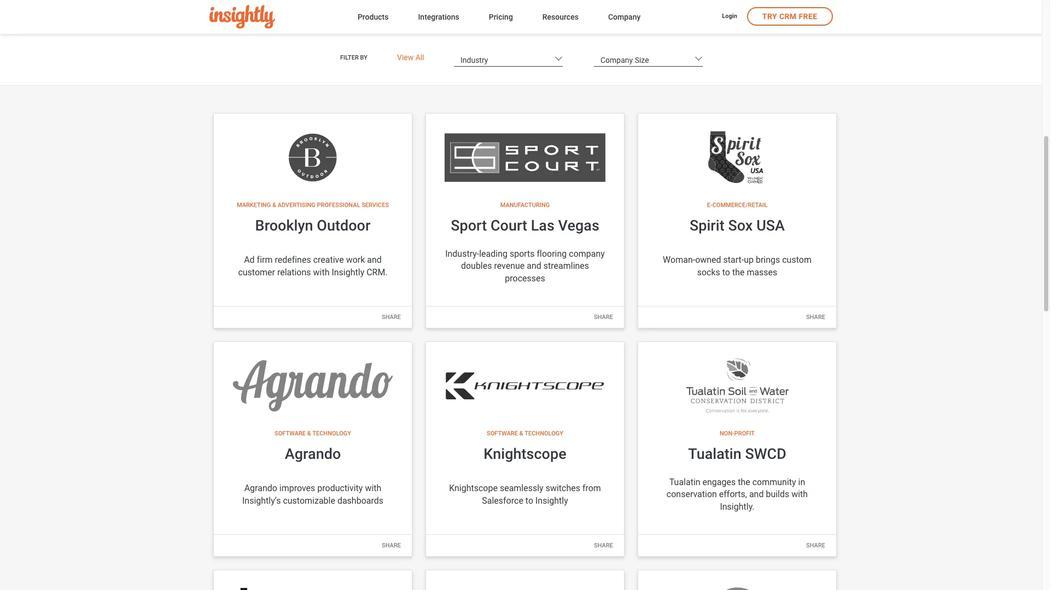 Task type: describe. For each thing, give the bounding box(es) containing it.
try crm free
[[762, 12, 817, 21]]

and inside ad firm redefines creative work and customer relations with insightly crm.
[[367, 255, 382, 265]]

dashboards
[[337, 496, 383, 506]]

share inside agrando improves productivity with insightly's customizable dashboards share
[[382, 542, 401, 550]]

profit
[[734, 430, 755, 438]]

swcd
[[745, 446, 786, 464]]

we got pop image
[[657, 587, 818, 591]]

agrando image
[[232, 359, 393, 414]]

tualatin swcd
[[688, 446, 786, 464]]

and for tualatin engages the community in conservation efforts, and builds with insightly. share
[[749, 490, 764, 500]]

with inside tualatin engages the community in conservation efforts, and builds with insightly. share
[[792, 490, 808, 500]]

brooklyn outdoor
[[255, 217, 371, 235]]

pricing
[[489, 12, 513, 21]]

spirit
[[690, 217, 725, 235]]

conservation
[[667, 490, 717, 500]]

ad firm redefines creative work and customer relations with insightly crm.
[[238, 255, 388, 278]]

redefines
[[275, 255, 311, 265]]

masses
[[747, 267, 777, 278]]

brings
[[756, 255, 780, 265]]

non-
[[720, 430, 735, 438]]

sports
[[510, 249, 535, 259]]

e-commerce/retail
[[707, 202, 768, 209]]

filter by
[[340, 54, 367, 61]]

login
[[722, 13, 737, 20]]

knightscope image
[[445, 359, 606, 414]]

software for knightscope
[[487, 430, 518, 438]]

and for industry-leading sports flooring company doubles revenue and streamlines processes
[[527, 261, 541, 271]]

try crm free button
[[747, 7, 833, 26]]

share inside tualatin engages the community in conservation efforts, and builds with insightly. share
[[806, 542, 825, 550]]

productivity
[[317, 484, 363, 494]]

knightscope for knightscope
[[484, 446, 566, 464]]

agrando for agrando
[[285, 446, 341, 464]]

by
[[360, 54, 367, 61]]

the inside 'woman-owned start-up brings custom socks to the masses share'
[[732, 267, 745, 278]]

sox
[[728, 217, 753, 235]]

marketing & advertising  professional services
[[237, 202, 389, 209]]

products
[[358, 12, 389, 21]]

custom
[[782, 255, 812, 265]]

ad
[[244, 255, 255, 265]]

view
[[397, 53, 414, 62]]

switches
[[546, 484, 580, 494]]

to inside 'woman-owned start-up brings custom socks to the masses share'
[[722, 267, 730, 278]]

spirit sox usa
[[690, 217, 785, 235]]

customer
[[238, 267, 275, 278]]

resources link
[[543, 10, 579, 25]]

better earth solar image
[[232, 587, 393, 591]]

technology for knightscope
[[525, 430, 563, 438]]

insightly's
[[242, 496, 281, 506]]

spirit sox usa image
[[657, 130, 818, 185]]

with inside ad firm redefines creative work and customer relations with insightly crm.
[[313, 267, 330, 278]]

company link
[[608, 10, 641, 25]]

leading
[[479, 249, 508, 259]]

filter
[[340, 54, 359, 61]]

outdoor
[[317, 217, 371, 235]]

work
[[346, 255, 365, 265]]

doubles
[[461, 261, 492, 271]]

industry-
[[445, 249, 479, 259]]

efforts,
[[719, 490, 747, 500]]

processes
[[505, 273, 545, 284]]

woman-owned start-up brings custom socks to the masses share
[[663, 255, 825, 321]]

commerce/retail
[[713, 202, 768, 209]]

vegas
[[558, 217, 599, 235]]

with inside agrando improves productivity with insightly's customizable dashboards share
[[365, 484, 381, 494]]

integrations link
[[418, 10, 459, 25]]

seamlessly
[[500, 484, 544, 494]]

builds
[[766, 490, 789, 500]]

company
[[608, 12, 641, 21]]

marketing
[[237, 202, 271, 209]]

& for knightscope
[[520, 430, 523, 438]]

community
[[752, 477, 796, 488]]

software & technology for knightscope
[[487, 430, 563, 438]]

court
[[491, 217, 527, 235]]

company
[[569, 249, 605, 259]]

knightscope seamlessly switches from salesforce to insightly
[[449, 484, 601, 506]]

salesforce
[[482, 496, 523, 506]]

firm
[[257, 255, 273, 265]]

non-profit
[[720, 430, 755, 438]]

insightly.
[[720, 502, 755, 512]]

insightly inside knightscope seamlessly switches from salesforce to insightly
[[535, 496, 568, 506]]



Task type: locate. For each thing, give the bounding box(es) containing it.
usa
[[757, 217, 785, 235]]

1 vertical spatial insightly
[[535, 496, 568, 506]]

all
[[416, 53, 424, 62]]

0 vertical spatial insightly
[[332, 267, 364, 278]]

with
[[313, 267, 330, 278], [365, 484, 381, 494], [792, 490, 808, 500]]

tualatin for tualatin swcd
[[688, 446, 742, 464]]

1 horizontal spatial to
[[722, 267, 730, 278]]

insightly logo link
[[209, 5, 340, 29]]

momentum consultants & actuaries image
[[445, 587, 606, 591]]

software
[[275, 430, 306, 438], [487, 430, 518, 438]]

tualatin inside tualatin engages the community in conservation efforts, and builds with insightly. share
[[669, 477, 700, 488]]

from
[[582, 484, 601, 494]]

0 vertical spatial the
[[732, 267, 745, 278]]

tualatin down non-
[[688, 446, 742, 464]]

professional
[[317, 202, 360, 209]]

advertising
[[278, 202, 316, 209]]

0 horizontal spatial &
[[272, 202, 276, 209]]

insightly down switches at the bottom right of the page
[[535, 496, 568, 506]]

share
[[382, 314, 401, 321], [806, 314, 825, 321], [594, 314, 613, 321], [382, 542, 401, 550], [594, 542, 613, 550], [806, 542, 825, 550]]

knightscope up salesforce
[[449, 484, 498, 494]]

start-
[[723, 255, 744, 265]]

tualatin up conservation
[[669, 477, 700, 488]]

software for agrando
[[275, 430, 306, 438]]

agrando improves productivity with insightly's customizable dashboards share
[[242, 484, 401, 550]]

login link
[[722, 12, 737, 22]]

and inside industry-leading sports flooring company doubles revenue and streamlines processes
[[527, 261, 541, 271]]

1 vertical spatial knightscope
[[449, 484, 498, 494]]

engages
[[703, 477, 736, 488]]

sport
[[451, 217, 487, 235]]

0 horizontal spatial insightly
[[332, 267, 364, 278]]

& down agrando image
[[307, 430, 311, 438]]

with down creative
[[313, 267, 330, 278]]

knightscope for knightscope seamlessly switches from salesforce to insightly
[[449, 484, 498, 494]]

customizable
[[283, 496, 335, 506]]

1 horizontal spatial &
[[307, 430, 311, 438]]

agrando up improves
[[285, 446, 341, 464]]

knightscope
[[484, 446, 566, 464], [449, 484, 498, 494]]

integrations
[[418, 12, 459, 21]]

1 horizontal spatial software
[[487, 430, 518, 438]]

knightscope inside knightscope seamlessly switches from salesforce to insightly
[[449, 484, 498, 494]]

& for brooklyn outdoor
[[272, 202, 276, 209]]

0 horizontal spatial to
[[526, 496, 533, 506]]

2 horizontal spatial with
[[792, 490, 808, 500]]

1 technology from the left
[[312, 430, 351, 438]]

0 vertical spatial knightscope
[[484, 446, 566, 464]]

insightly
[[332, 267, 364, 278], [535, 496, 568, 506]]

software & technology
[[275, 430, 351, 438], [487, 430, 563, 438]]

streamlines
[[544, 261, 589, 271]]

1 software from the left
[[275, 430, 306, 438]]

creative
[[313, 255, 344, 265]]

to inside knightscope seamlessly switches from salesforce to insightly
[[526, 496, 533, 506]]

brooklyn
[[255, 217, 313, 235]]

insightly logo image
[[209, 5, 275, 29]]

brooklyn outdoor image
[[232, 130, 393, 185]]

1 horizontal spatial technology
[[525, 430, 563, 438]]

0 vertical spatial tualatin
[[688, 446, 742, 464]]

agrando for agrando improves productivity with insightly's customizable dashboards share
[[244, 484, 277, 494]]

1 horizontal spatial insightly
[[535, 496, 568, 506]]

crm
[[779, 12, 797, 21]]

and left builds
[[749, 490, 764, 500]]

sport court las vegas image
[[445, 130, 606, 185]]

share inside 'woman-owned start-up brings custom socks to the masses share'
[[806, 314, 825, 321]]

manufacturing
[[500, 202, 550, 209]]

the
[[732, 267, 745, 278], [738, 477, 750, 488]]

software down agrando image
[[275, 430, 306, 438]]

woman-
[[663, 255, 695, 265]]

software down knightscope image on the bottom
[[487, 430, 518, 438]]

revenue
[[494, 261, 525, 271]]

1 horizontal spatial agrando
[[285, 446, 341, 464]]

crm.
[[367, 267, 388, 278]]

insightly inside ad firm redefines creative work and customer relations with insightly crm.
[[332, 267, 364, 278]]

in
[[798, 477, 805, 488]]

try crm free link
[[747, 7, 833, 26]]

sport court las vegas
[[451, 217, 599, 235]]

0 horizontal spatial with
[[313, 267, 330, 278]]

2 horizontal spatial and
[[749, 490, 764, 500]]

& down knightscope image on the bottom
[[520, 430, 523, 438]]

1 vertical spatial to
[[526, 496, 533, 506]]

1 horizontal spatial and
[[527, 261, 541, 271]]

view all
[[397, 53, 424, 62]]

tualatin engages the community in conservation efforts, and builds with insightly. share
[[667, 477, 825, 550]]

improves
[[279, 484, 315, 494]]

1 horizontal spatial software & technology
[[487, 430, 563, 438]]

to down seamlessly
[[526, 496, 533, 506]]

agrando up the insightly's
[[244, 484, 277, 494]]

the up efforts,
[[738, 477, 750, 488]]

tualatin swcd image
[[657, 359, 818, 414]]

to down start-
[[722, 267, 730, 278]]

relations
[[277, 267, 311, 278]]

software & technology for agrando
[[275, 430, 351, 438]]

services
[[362, 202, 389, 209]]

agrando inside agrando improves productivity with insightly's customizable dashboards share
[[244, 484, 277, 494]]

resources
[[543, 12, 579, 21]]

0 horizontal spatial technology
[[312, 430, 351, 438]]

2 technology from the left
[[525, 430, 563, 438]]

flooring
[[537, 249, 567, 259]]

0 horizontal spatial and
[[367, 255, 382, 265]]

agrando
[[285, 446, 341, 464], [244, 484, 277, 494]]

software & technology down agrando image
[[275, 430, 351, 438]]

technology
[[312, 430, 351, 438], [525, 430, 563, 438]]

technology for agrando
[[312, 430, 351, 438]]

technology down agrando image
[[312, 430, 351, 438]]

try
[[762, 12, 777, 21]]

knightscope up seamlessly
[[484, 446, 566, 464]]

and up the processes
[[527, 261, 541, 271]]

2 software & technology from the left
[[487, 430, 563, 438]]

and up crm. at the top of the page
[[367, 255, 382, 265]]

technology down knightscope image on the bottom
[[525, 430, 563, 438]]

1 software & technology from the left
[[275, 430, 351, 438]]

with up dashboards
[[365, 484, 381, 494]]

free
[[799, 12, 817, 21]]

products link
[[358, 10, 389, 25]]

tualatin for tualatin engages the community in conservation efforts, and builds with insightly. share
[[669, 477, 700, 488]]

&
[[272, 202, 276, 209], [307, 430, 311, 438], [520, 430, 523, 438]]

0 horizontal spatial software & technology
[[275, 430, 351, 438]]

e-
[[707, 202, 713, 209]]

to
[[722, 267, 730, 278], [526, 496, 533, 506]]

1 vertical spatial agrando
[[244, 484, 277, 494]]

1 vertical spatial the
[[738, 477, 750, 488]]

2 software from the left
[[487, 430, 518, 438]]

0 vertical spatial to
[[722, 267, 730, 278]]

2 horizontal spatial &
[[520, 430, 523, 438]]

and
[[367, 255, 382, 265], [527, 261, 541, 271], [749, 490, 764, 500]]

with down "in"
[[792, 490, 808, 500]]

1 horizontal spatial with
[[365, 484, 381, 494]]

tualatin
[[688, 446, 742, 464], [669, 477, 700, 488]]

0 vertical spatial agrando
[[285, 446, 341, 464]]

0 horizontal spatial agrando
[[244, 484, 277, 494]]

pricing link
[[489, 10, 513, 25]]

the inside tualatin engages the community in conservation efforts, and builds with insightly. share
[[738, 477, 750, 488]]

& for agrando
[[307, 430, 311, 438]]

& right marketing
[[272, 202, 276, 209]]

owned
[[695, 255, 721, 265]]

0 horizontal spatial software
[[275, 430, 306, 438]]

1 vertical spatial tualatin
[[669, 477, 700, 488]]

socks
[[697, 267, 720, 278]]

insightly down work
[[332, 267, 364, 278]]

the down start-
[[732, 267, 745, 278]]

and inside tualatin engages the community in conservation efforts, and builds with insightly. share
[[749, 490, 764, 500]]

industry-leading sports flooring company doubles revenue and streamlines processes
[[445, 249, 605, 284]]

software & technology down knightscope image on the bottom
[[487, 430, 563, 438]]

up
[[744, 255, 754, 265]]

las
[[531, 217, 555, 235]]



Task type: vqa. For each thing, say whether or not it's contained in the screenshot.
productive
no



